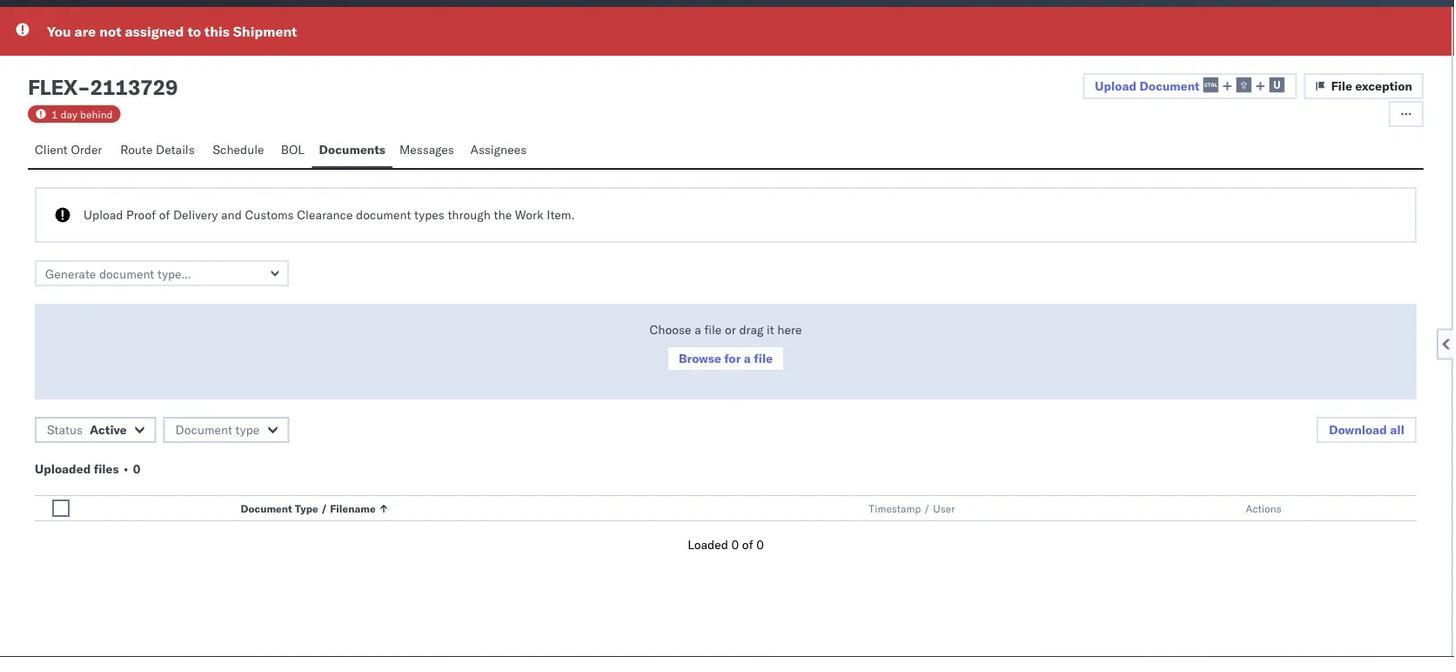 Task type: describe. For each thing, give the bounding box(es) containing it.
messages button
[[393, 134, 464, 168]]

∙
[[122, 461, 130, 477]]

day
[[61, 108, 77, 121]]

delivery
[[173, 207, 218, 222]]

file exception
[[1332, 78, 1413, 94]]

files
[[94, 461, 119, 477]]

drag
[[740, 322, 764, 337]]

document type button
[[163, 417, 289, 443]]

document for document type / filename
[[241, 502, 292, 515]]

timestamp
[[869, 502, 922, 515]]

exception
[[1356, 78, 1413, 94]]

document inside 'upload document' button
[[1140, 78, 1200, 93]]

messages
[[400, 142, 454, 157]]

0 for ∙
[[133, 461, 141, 477]]

flex - 2113729
[[28, 74, 178, 100]]

uploaded
[[35, 461, 91, 477]]

-
[[78, 74, 90, 100]]

2113729
[[90, 74, 178, 100]]

behind
[[80, 108, 113, 121]]

download all button
[[1317, 417, 1417, 443]]

assigned
[[125, 23, 184, 40]]

not
[[99, 23, 121, 40]]

assignees
[[471, 142, 527, 157]]

details
[[156, 142, 195, 157]]

client order
[[35, 142, 102, 157]]

schedule button
[[206, 134, 274, 168]]

proof
[[126, 207, 156, 222]]

you
[[47, 23, 71, 40]]

document type / filename
[[241, 502, 376, 515]]

upload proof of delivery and customs clearance document types through the work item.
[[84, 207, 575, 222]]

work
[[515, 207, 544, 222]]

browse for a file
[[679, 351, 773, 366]]

this
[[204, 23, 230, 40]]

0 for of
[[757, 537, 764, 552]]

download all
[[1330, 422, 1405, 437]]

documents button
[[312, 134, 393, 168]]

type
[[236, 422, 260, 437]]

status active
[[47, 422, 127, 437]]

customs
[[245, 207, 294, 222]]

order
[[71, 142, 102, 157]]

choose
[[650, 322, 692, 337]]

a inside button
[[744, 351, 751, 366]]

of for 0
[[743, 537, 754, 552]]

uploaded files ∙ 0
[[35, 461, 141, 477]]

/ inside button
[[321, 502, 328, 515]]

choose a file or drag it here
[[650, 322, 802, 337]]

filename
[[330, 502, 376, 515]]

0 horizontal spatial a
[[695, 322, 702, 337]]

for
[[725, 351, 741, 366]]

loaded
[[688, 537, 729, 552]]



Task type: vqa. For each thing, say whether or not it's contained in the screenshot.
"Order"
yes



Task type: locate. For each thing, give the bounding box(es) containing it.
0 horizontal spatial /
[[321, 502, 328, 515]]

user
[[933, 502, 956, 515]]

/ right type
[[321, 502, 328, 515]]

types
[[414, 207, 445, 222]]

clearance
[[297, 207, 353, 222]]

of right proof
[[159, 207, 170, 222]]

document type / filename button
[[237, 498, 834, 515]]

0 horizontal spatial upload
[[84, 207, 123, 222]]

Generate document type... text field
[[35, 260, 289, 286]]

file exception button
[[1305, 73, 1424, 99], [1305, 73, 1424, 99]]

/ left user
[[924, 502, 931, 515]]

0 vertical spatial file
[[705, 322, 722, 337]]

1 horizontal spatial /
[[924, 502, 931, 515]]

bol button
[[274, 134, 312, 168]]

a right the choose
[[695, 322, 702, 337]]

1 horizontal spatial file
[[754, 351, 773, 366]]

of
[[159, 207, 170, 222], [743, 537, 754, 552]]

upload for upload proof of delivery and customs clearance document types through the work item.
[[84, 207, 123, 222]]

1
[[51, 108, 58, 121]]

to
[[188, 23, 201, 40]]

are
[[75, 23, 96, 40]]

browse
[[679, 351, 722, 366]]

item.
[[547, 207, 575, 222]]

status
[[47, 422, 83, 437]]

a right for
[[744, 351, 751, 366]]

route details button
[[113, 134, 206, 168]]

0
[[133, 461, 141, 477], [732, 537, 739, 552], [757, 537, 764, 552]]

0 vertical spatial of
[[159, 207, 170, 222]]

actions
[[1246, 502, 1282, 515]]

and
[[221, 207, 242, 222]]

it
[[767, 322, 775, 337]]

client
[[35, 142, 68, 157]]

1 horizontal spatial of
[[743, 537, 754, 552]]

document inside document type button
[[176, 422, 232, 437]]

None checkbox
[[52, 500, 70, 517]]

upload document button
[[1083, 73, 1298, 99]]

1 vertical spatial file
[[754, 351, 773, 366]]

document
[[356, 207, 411, 222]]

through
[[448, 207, 491, 222]]

2 horizontal spatial document
[[1140, 78, 1200, 93]]

download
[[1330, 422, 1388, 437]]

file
[[705, 322, 722, 337], [754, 351, 773, 366]]

file down it at right
[[754, 351, 773, 366]]

timestamp / user button
[[866, 498, 1211, 515]]

you are not assigned to this shipment
[[47, 23, 297, 40]]

all
[[1391, 422, 1405, 437]]

1 horizontal spatial a
[[744, 351, 751, 366]]

1 horizontal spatial document
[[241, 502, 292, 515]]

upload
[[1096, 78, 1137, 93], [84, 207, 123, 222]]

file
[[1332, 78, 1353, 94]]

0 horizontal spatial of
[[159, 207, 170, 222]]

document for document type
[[176, 422, 232, 437]]

type
[[295, 502, 318, 515]]

loaded 0 of 0
[[688, 537, 764, 552]]

1 vertical spatial upload
[[84, 207, 123, 222]]

active
[[90, 422, 127, 437]]

0 vertical spatial document
[[1140, 78, 1200, 93]]

shipment
[[233, 23, 297, 40]]

upload document
[[1096, 78, 1200, 93]]

file inside button
[[754, 351, 773, 366]]

0 horizontal spatial file
[[705, 322, 722, 337]]

upload for upload document
[[1096, 78, 1137, 93]]

of for proof
[[159, 207, 170, 222]]

bol
[[281, 142, 305, 157]]

route
[[120, 142, 153, 157]]

2 / from the left
[[924, 502, 931, 515]]

0 vertical spatial upload
[[1096, 78, 1137, 93]]

flex
[[28, 74, 78, 100]]

or
[[725, 322, 736, 337]]

0 vertical spatial a
[[695, 322, 702, 337]]

assignees button
[[464, 134, 537, 168]]

file left or
[[705, 322, 722, 337]]

1 horizontal spatial 0
[[732, 537, 739, 552]]

browse for a file button
[[667, 346, 785, 372]]

schedule
[[213, 142, 264, 157]]

1 day behind
[[51, 108, 113, 121]]

/ inside button
[[924, 502, 931, 515]]

document
[[1140, 78, 1200, 93], [176, 422, 232, 437], [241, 502, 292, 515]]

here
[[778, 322, 802, 337]]

1 vertical spatial a
[[744, 351, 751, 366]]

upload inside 'upload document' button
[[1096, 78, 1137, 93]]

document inside document type / filename button
[[241, 502, 292, 515]]

documents
[[319, 142, 386, 157]]

1 / from the left
[[321, 502, 328, 515]]

a
[[695, 322, 702, 337], [744, 351, 751, 366]]

0 horizontal spatial 0
[[133, 461, 141, 477]]

2 vertical spatial document
[[241, 502, 292, 515]]

1 horizontal spatial upload
[[1096, 78, 1137, 93]]

of right loaded
[[743, 537, 754, 552]]

client order button
[[28, 134, 113, 168]]

/
[[321, 502, 328, 515], [924, 502, 931, 515]]

route details
[[120, 142, 195, 157]]

the
[[494, 207, 512, 222]]

2 horizontal spatial 0
[[757, 537, 764, 552]]

0 horizontal spatial document
[[176, 422, 232, 437]]

document type
[[176, 422, 260, 437]]

1 vertical spatial of
[[743, 537, 754, 552]]

timestamp / user
[[869, 502, 956, 515]]

1 vertical spatial document
[[176, 422, 232, 437]]



